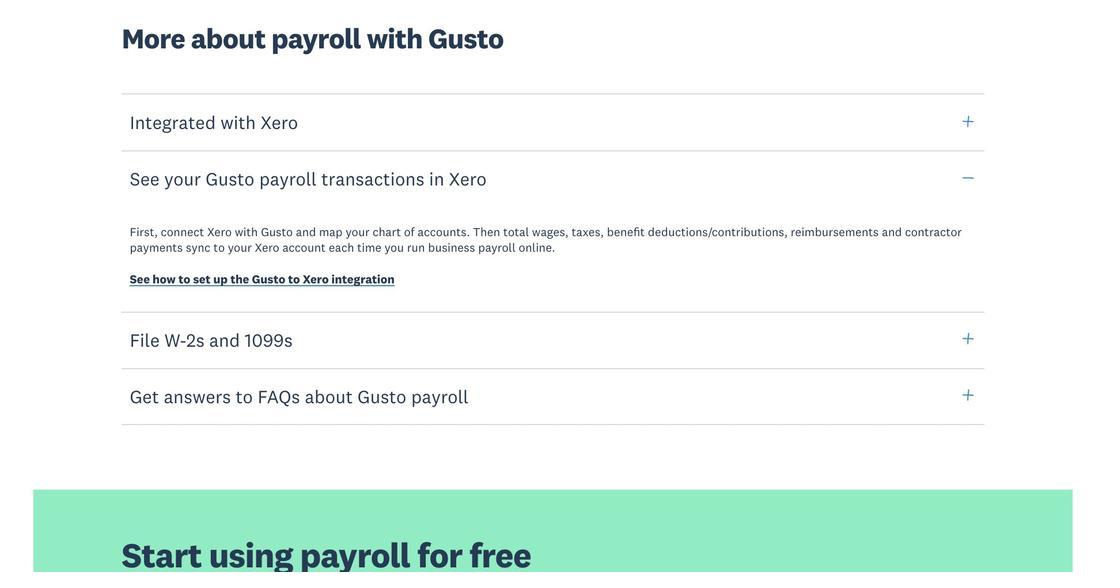 Task type: describe. For each thing, give the bounding box(es) containing it.
accounts.
[[418, 224, 470, 240]]

with for payroll
[[367, 21, 423, 56]]

xero inside integrated with xero dropdown button
[[261, 111, 298, 134]]

2 horizontal spatial and
[[882, 224, 902, 240]]

file w-2s and 1099s button
[[122, 311, 984, 369]]

reimbursements
[[791, 224, 879, 240]]

you
[[385, 240, 404, 255]]

xero inside see your gusto payroll transactions in xero dropdown button
[[449, 167, 487, 190]]

with for xero
[[235, 224, 258, 240]]

file w-2s and 1099s
[[130, 328, 293, 351]]

chart
[[373, 224, 401, 240]]

integrated
[[130, 111, 216, 134]]

0 vertical spatial about
[[191, 21, 266, 56]]

file
[[130, 328, 160, 351]]

get answers to faqs about gusto payroll
[[130, 385, 469, 408]]

up
[[213, 272, 228, 287]]

of
[[404, 224, 415, 240]]

xero inside see how to set up the gusto to xero integration 'link'
[[303, 272, 329, 287]]

connect
[[161, 224, 204, 240]]

payments
[[130, 240, 183, 255]]

and inside dropdown button
[[209, 328, 240, 351]]

see how to set up the gusto to xero integration
[[130, 272, 395, 287]]

payroll inside first, connect xero with gusto and map your chart of accounts. then total wages, taxes, benefit deductions/contributions, reimbursements and contractor payments sync to your xero account each time you run business payroll online.
[[478, 240, 516, 255]]

see how to set up the gusto to xero integration link
[[130, 272, 395, 290]]

map
[[319, 224, 343, 240]]

set
[[193, 272, 211, 287]]

about inside dropdown button
[[305, 385, 353, 408]]

2s
[[186, 328, 205, 351]]

see your gusto payroll transactions in xero
[[130, 167, 487, 190]]

to down account
[[288, 272, 300, 287]]

wages,
[[532, 224, 569, 240]]

gusto inside first, connect xero with gusto and map your chart of accounts. then total wages, taxes, benefit deductions/contributions, reimbursements and contractor payments sync to your xero account each time you run business payroll online.
[[261, 224, 293, 240]]

faqs
[[258, 385, 300, 408]]

see your gusto payroll transactions in xero button
[[122, 150, 984, 208]]

deductions/contributions,
[[648, 224, 788, 240]]

answers
[[164, 385, 231, 408]]

with inside dropdown button
[[220, 111, 256, 134]]

run
[[407, 240, 425, 255]]

how
[[153, 272, 176, 287]]

get answers to faqs about gusto payroll button
[[122, 367, 984, 425]]

then
[[473, 224, 500, 240]]

total
[[503, 224, 529, 240]]

1 horizontal spatial and
[[296, 224, 316, 240]]



Task type: vqa. For each thing, say whether or not it's contained in the screenshot.
middle your
yes



Task type: locate. For each thing, give the bounding box(es) containing it.
the
[[230, 272, 249, 287]]

gusto
[[428, 21, 504, 56], [206, 167, 255, 190], [261, 224, 293, 240], [252, 272, 285, 287], [358, 385, 407, 408]]

with inside first, connect xero with gusto and map your chart of accounts. then total wages, taxes, benefit deductions/contributions, reimbursements and contractor payments sync to your xero account each time you run business payroll online.
[[235, 224, 258, 240]]

see your gusto payroll transactions in xero element
[[111, 208, 996, 313]]

first,
[[130, 224, 158, 240]]

see for see how to set up the gusto to xero integration
[[130, 272, 150, 287]]

0 vertical spatial your
[[164, 167, 201, 190]]

more about payroll with gusto
[[122, 21, 504, 56]]

business
[[428, 240, 475, 255]]

taxes,
[[572, 224, 604, 240]]

1 vertical spatial with
[[220, 111, 256, 134]]

see inside 'link'
[[130, 272, 150, 287]]

to left faqs
[[236, 385, 253, 408]]

to
[[213, 240, 225, 255], [178, 272, 190, 287], [288, 272, 300, 287], [236, 385, 253, 408]]

1 horizontal spatial about
[[305, 385, 353, 408]]

with
[[367, 21, 423, 56], [220, 111, 256, 134], [235, 224, 258, 240]]

and up account
[[296, 224, 316, 240]]

0 horizontal spatial about
[[191, 21, 266, 56]]

and right 2s
[[209, 328, 240, 351]]

0 horizontal spatial your
[[164, 167, 201, 190]]

1 vertical spatial your
[[346, 224, 370, 240]]

and left contractor
[[882, 224, 902, 240]]

0 horizontal spatial and
[[209, 328, 240, 351]]

see
[[130, 167, 160, 190], [130, 272, 150, 287]]

online.
[[519, 240, 555, 255]]

in
[[429, 167, 444, 190]]

your up connect
[[164, 167, 201, 190]]

each
[[329, 240, 354, 255]]

and
[[296, 224, 316, 240], [882, 224, 902, 240], [209, 328, 240, 351]]

1099s
[[245, 328, 293, 351]]

to inside get answers to faqs about gusto payroll dropdown button
[[236, 385, 253, 408]]

transactions
[[321, 167, 424, 190]]

to right sync
[[213, 240, 225, 255]]

get
[[130, 385, 159, 408]]

your inside see your gusto payroll transactions in xero dropdown button
[[164, 167, 201, 190]]

contractor
[[905, 224, 962, 240]]

your up the
[[228, 240, 252, 255]]

2 horizontal spatial your
[[346, 224, 370, 240]]

w-
[[164, 328, 186, 351]]

account
[[282, 240, 326, 255]]

0 vertical spatial see
[[130, 167, 160, 190]]

see for see your gusto payroll transactions in xero
[[130, 167, 160, 190]]

benefit
[[607, 224, 645, 240]]

2 see from the top
[[130, 272, 150, 287]]

1 vertical spatial see
[[130, 272, 150, 287]]

first, connect xero with gusto and map your chart of accounts. then total wages, taxes, benefit deductions/contributions, reimbursements and contractor payments sync to your xero account each time you run business payroll online.
[[130, 224, 962, 255]]

your up time
[[346, 224, 370, 240]]

xero
[[261, 111, 298, 134], [449, 167, 487, 190], [207, 224, 232, 240], [255, 240, 279, 255], [303, 272, 329, 287]]

0 vertical spatial with
[[367, 21, 423, 56]]

to inside first, connect xero with gusto and map your chart of accounts. then total wages, taxes, benefit deductions/contributions, reimbursements and contractor payments sync to your xero account each time you run business payroll online.
[[213, 240, 225, 255]]

about
[[191, 21, 266, 56], [305, 385, 353, 408]]

integrated with xero
[[130, 111, 298, 134]]

integration
[[331, 272, 395, 287]]

2 vertical spatial with
[[235, 224, 258, 240]]

gusto inside 'link'
[[252, 272, 285, 287]]

sync
[[186, 240, 210, 255]]

1 see from the top
[[130, 167, 160, 190]]

1 horizontal spatial your
[[228, 240, 252, 255]]

time
[[357, 240, 382, 255]]

2 vertical spatial your
[[228, 240, 252, 255]]

1 vertical spatial about
[[305, 385, 353, 408]]

see left how
[[130, 272, 150, 287]]

see up 'first,'
[[130, 167, 160, 190]]

more
[[122, 21, 185, 56]]

see inside dropdown button
[[130, 167, 160, 190]]

integrated with xero button
[[122, 94, 984, 152]]

your
[[164, 167, 201, 190], [346, 224, 370, 240], [228, 240, 252, 255]]

to left set
[[178, 272, 190, 287]]

payroll
[[271, 21, 361, 56], [259, 167, 317, 190], [478, 240, 516, 255], [411, 385, 469, 408]]



